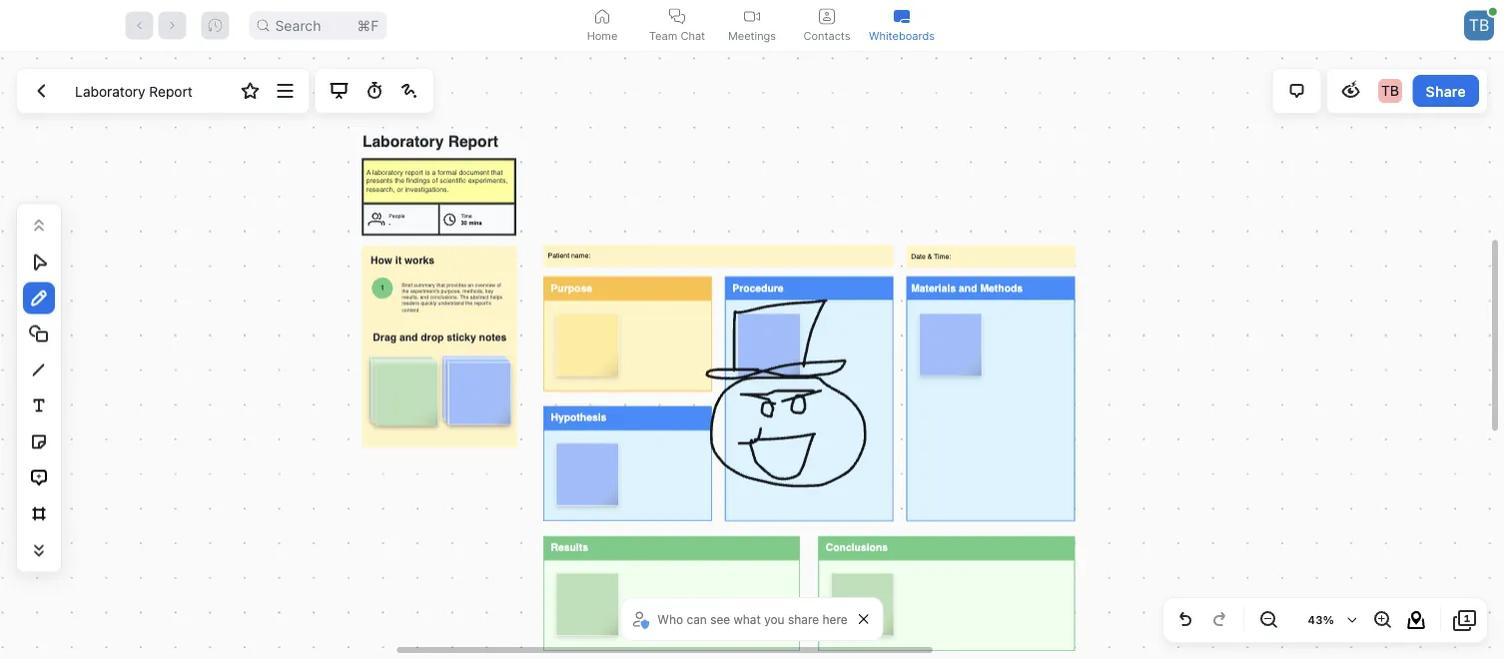 Task type: vqa. For each thing, say whether or not it's contained in the screenshot.
tab list containing Home
yes



Task type: describe. For each thing, give the bounding box(es) containing it.
⌘f
[[357, 17, 379, 34]]

magnifier image
[[257, 19, 269, 31]]

tb
[[1469, 15, 1490, 35]]

contacts button
[[790, 0, 865, 51]]

search
[[275, 17, 321, 34]]

home
[[587, 29, 618, 42]]

team chat
[[649, 29, 705, 42]]

home button
[[565, 0, 640, 51]]

meetings
[[728, 29, 776, 42]]

whiteboards button
[[865, 0, 940, 51]]



Task type: locate. For each thing, give the bounding box(es) containing it.
contacts
[[804, 29, 851, 42]]

meetings button
[[715, 0, 790, 51]]

online image
[[1490, 8, 1498, 16]]

chat
[[681, 29, 705, 42]]

tab list containing home
[[565, 0, 940, 51]]

team chat button
[[640, 0, 715, 51]]

whiteboard small image
[[894, 8, 910, 24], [894, 8, 910, 24]]

home small image
[[595, 8, 610, 24], [595, 8, 610, 24]]

video on image
[[744, 8, 760, 24], [744, 8, 760, 24]]

online image
[[1490, 8, 1498, 16]]

magnifier image
[[257, 19, 269, 31]]

team
[[649, 29, 678, 42]]

whiteboards
[[869, 29, 935, 42]]

team chat image
[[669, 8, 685, 24], [669, 8, 685, 24]]

tab list
[[565, 0, 940, 51]]

profile contact image
[[819, 8, 835, 24], [819, 8, 835, 24]]



